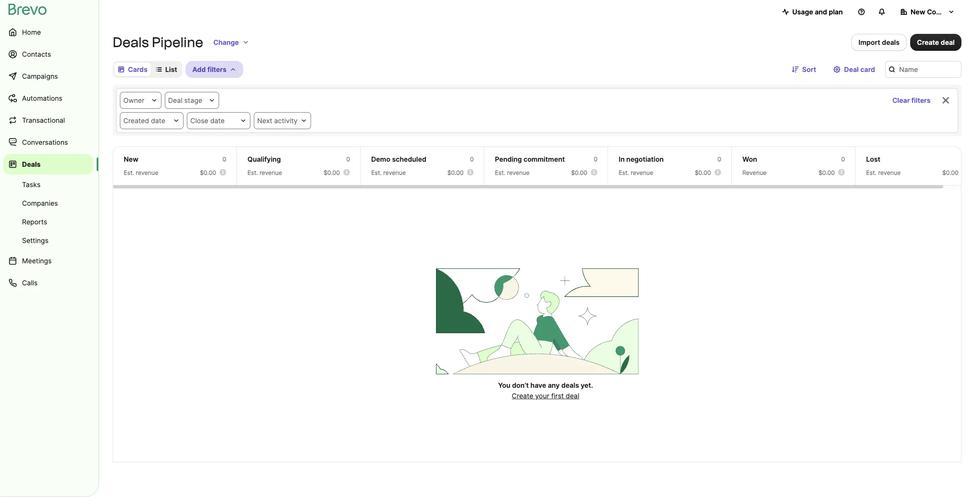 Task type: describe. For each thing, give the bounding box(es) containing it.
sort
[[803, 65, 817, 74]]

import
[[859, 38, 881, 47]]

filters for add filters
[[208, 65, 227, 74]]

card
[[861, 65, 876, 74]]

$0.00 for won
[[819, 169, 835, 176]]

list
[[165, 65, 177, 74]]

you
[[498, 382, 511, 390]]

new for new company
[[911, 8, 926, 16]]

owner
[[123, 96, 145, 105]]

tasks
[[22, 181, 41, 189]]

owner button
[[120, 92, 161, 109]]

0 for in negotiation
[[718, 156, 722, 163]]

next
[[257, 117, 272, 125]]

settings
[[22, 237, 49, 245]]

6 est. revenue from the left
[[867, 169, 901, 176]]

est. revenue for qualifying
[[248, 169, 282, 176]]

close date button
[[187, 112, 251, 129]]

next activity button
[[254, 112, 311, 129]]

close date
[[190, 117, 225, 125]]

and
[[815, 8, 828, 16]]

yet.
[[581, 382, 593, 390]]

create your first deal link
[[512, 392, 580, 401]]

any
[[548, 382, 560, 390]]

transactional
[[22, 116, 65, 125]]

create deal button
[[911, 34, 962, 51]]

in negotiation
[[619, 155, 664, 164]]

home link
[[3, 22, 93, 42]]

deal card button
[[827, 61, 882, 78]]

activity
[[274, 117, 298, 125]]

reports
[[22, 218, 47, 226]]

deals for deals pipeline
[[113, 34, 149, 50]]

import deals
[[859, 38, 900, 47]]

tasks link
[[3, 176, 93, 193]]

demo
[[371, 155, 391, 164]]

est. for demo scheduled
[[371, 169, 382, 176]]

date for close date
[[210, 117, 225, 125]]

create deal
[[918, 38, 955, 47]]

$0.00 for new
[[200, 169, 216, 176]]

usage and plan
[[793, 8, 843, 16]]

pending commitment
[[495, 155, 565, 164]]

close
[[190, 117, 208, 125]]

companies link
[[3, 195, 93, 212]]

est. revenue for in negotiation
[[619, 169, 654, 176]]

qualifying
[[248, 155, 281, 164]]

pipeline
[[152, 34, 203, 50]]

$0.00 for pending commitment
[[571, 169, 588, 176]]

0 for demo scheduled
[[470, 156, 474, 163]]

change
[[213, 38, 239, 47]]

conversations link
[[3, 132, 93, 153]]

transactional link
[[3, 110, 93, 131]]

est. for pending commitment
[[495, 169, 506, 176]]

new company button
[[894, 3, 962, 20]]

have
[[531, 382, 546, 390]]

calls
[[22, 279, 38, 287]]

campaigns link
[[3, 66, 93, 86]]

negotiation
[[627, 155, 664, 164]]

deal stage button
[[165, 92, 219, 109]]

your
[[535, 392, 550, 401]]

created date
[[123, 117, 165, 125]]

Name search field
[[886, 61, 962, 78]]

lost
[[867, 155, 881, 164]]

clear filters button
[[886, 92, 938, 109]]

clear
[[893, 96, 910, 105]]



Task type: vqa. For each thing, say whether or not it's contained in the screenshot.
third 0 from the right
yes



Task type: locate. For each thing, give the bounding box(es) containing it.
date inside created date popup button
[[151, 117, 165, 125]]

0
[[223, 156, 226, 163], [346, 156, 350, 163], [470, 156, 474, 163], [594, 156, 598, 163], [718, 156, 722, 163], [842, 156, 845, 163]]

conversations
[[22, 138, 68, 147]]

deal inside "you don't have any deals yet. create your first deal"
[[566, 392, 580, 401]]

0 horizontal spatial deal
[[566, 392, 580, 401]]

0 left lost
[[842, 156, 845, 163]]

create up the name search box
[[918, 38, 940, 47]]

0 horizontal spatial deals
[[22, 160, 41, 169]]

revenue for demo scheduled
[[384, 169, 406, 176]]

2 revenue from the left
[[260, 169, 282, 176]]

1 vertical spatial new
[[124, 155, 139, 164]]

deal left stage at the left top
[[168, 96, 183, 105]]

0 vertical spatial deal
[[941, 38, 955, 47]]

1 est. revenue from the left
[[124, 169, 158, 176]]

4 est. from the left
[[495, 169, 506, 176]]

campaigns
[[22, 72, 58, 81]]

import deals button
[[852, 34, 907, 51]]

create
[[918, 38, 940, 47], [512, 392, 534, 401]]

est. revenue
[[124, 169, 158, 176], [248, 169, 282, 176], [371, 169, 406, 176], [495, 169, 530, 176], [619, 169, 654, 176], [867, 169, 901, 176]]

add filters button
[[186, 61, 244, 78]]

1 horizontal spatial deals
[[113, 34, 149, 50]]

new company
[[911, 8, 959, 16]]

4 $0.00 from the left
[[571, 169, 588, 176]]

sort button
[[786, 61, 823, 78]]

1 revenue from the left
[[136, 169, 158, 176]]

6 $0.00 from the left
[[819, 169, 835, 176]]

usage and plan button
[[776, 3, 850, 20]]

est. revenue for demo scheduled
[[371, 169, 406, 176]]

deal for deal card
[[845, 65, 859, 74]]

0 horizontal spatial new
[[124, 155, 139, 164]]

new inside button
[[911, 8, 926, 16]]

deal inside popup button
[[168, 96, 183, 105]]

pending
[[495, 155, 522, 164]]

deal stage
[[168, 96, 202, 105]]

cards button
[[114, 63, 151, 76]]

5 revenue from the left
[[631, 169, 654, 176]]

meetings
[[22, 257, 52, 265]]

meetings link
[[3, 251, 93, 271]]

0 down the close date popup button
[[223, 156, 226, 163]]

5 0 from the left
[[718, 156, 722, 163]]

revenue for in negotiation
[[631, 169, 654, 176]]

2 est. from the left
[[248, 169, 258, 176]]

deals inside the import deals button
[[882, 38, 900, 47]]

automations
[[22, 94, 62, 103]]

create down don't
[[512, 392, 534, 401]]

0 for won
[[842, 156, 845, 163]]

revenue for pending commitment
[[507, 169, 530, 176]]

deal
[[941, 38, 955, 47], [566, 392, 580, 401]]

1 vertical spatial create
[[512, 392, 534, 401]]

1 vertical spatial deal
[[168, 96, 183, 105]]

deal down "company"
[[941, 38, 955, 47]]

create inside create deal button
[[918, 38, 940, 47]]

3 revenue from the left
[[384, 169, 406, 176]]

deal
[[845, 65, 859, 74], [168, 96, 183, 105]]

deals pipeline
[[113, 34, 203, 50]]

automations link
[[3, 88, 93, 109]]

deals
[[113, 34, 149, 50], [22, 160, 41, 169]]

list button
[[153, 63, 181, 76]]

1 horizontal spatial deal
[[941, 38, 955, 47]]

0 horizontal spatial deal
[[168, 96, 183, 105]]

3 $0.00 from the left
[[448, 169, 464, 176]]

1 vertical spatial filters
[[912, 96, 931, 105]]

6 est. from the left
[[867, 169, 877, 176]]

filters right add
[[208, 65, 227, 74]]

1 vertical spatial deal
[[566, 392, 580, 401]]

filters right clear
[[912, 96, 931, 105]]

1 horizontal spatial new
[[911, 8, 926, 16]]

4 0 from the left
[[594, 156, 598, 163]]

0 left demo
[[346, 156, 350, 163]]

0 vertical spatial create
[[918, 38, 940, 47]]

0 vertical spatial deal
[[845, 65, 859, 74]]

settings link
[[3, 232, 93, 249]]

first
[[552, 392, 564, 401]]

commitment
[[524, 155, 565, 164]]

1 est. from the left
[[124, 169, 134, 176]]

0 left in
[[594, 156, 598, 163]]

5 est. revenue from the left
[[619, 169, 654, 176]]

deals link
[[3, 154, 93, 175]]

deals up "tasks"
[[22, 160, 41, 169]]

new for new
[[124, 155, 139, 164]]

4 revenue from the left
[[507, 169, 530, 176]]

6 revenue from the left
[[879, 169, 901, 176]]

est. revenue for pending commitment
[[495, 169, 530, 176]]

5 $0.00 from the left
[[695, 169, 711, 176]]

3 est. revenue from the left
[[371, 169, 406, 176]]

company
[[928, 8, 959, 16]]

contacts
[[22, 50, 51, 59]]

you don't have any deals yet. create your first deal
[[498, 382, 593, 401]]

date for created date
[[151, 117, 165, 125]]

1 horizontal spatial create
[[918, 38, 940, 47]]

1 vertical spatial deals
[[562, 382, 579, 390]]

2 $0.00 from the left
[[324, 169, 340, 176]]

2 date from the left
[[210, 117, 225, 125]]

revenue
[[743, 169, 767, 176]]

0 horizontal spatial create
[[512, 392, 534, 401]]

0 left the pending
[[470, 156, 474, 163]]

1 horizontal spatial deal
[[845, 65, 859, 74]]

7 $0.00 from the left
[[943, 169, 959, 176]]

deals right the any
[[562, 382, 579, 390]]

revenue for new
[[136, 169, 158, 176]]

deals inside "you don't have any deals yet. create your first deal"
[[562, 382, 579, 390]]

date right created in the top of the page
[[151, 117, 165, 125]]

deals up cards button
[[113, 34, 149, 50]]

date right the close
[[210, 117, 225, 125]]

$0.00 for qualifying
[[324, 169, 340, 176]]

est. revenue for new
[[124, 169, 158, 176]]

0 vertical spatial deals
[[882, 38, 900, 47]]

1 horizontal spatial deals
[[882, 38, 900, 47]]

scheduled
[[392, 155, 427, 164]]

deals
[[882, 38, 900, 47], [562, 382, 579, 390]]

date inside the close date popup button
[[210, 117, 225, 125]]

0 left the won
[[718, 156, 722, 163]]

0 vertical spatial deals
[[113, 34, 149, 50]]

usage
[[793, 8, 814, 16]]

revenue
[[136, 169, 158, 176], [260, 169, 282, 176], [384, 169, 406, 176], [507, 169, 530, 176], [631, 169, 654, 176], [879, 169, 901, 176]]

1 $0.00 from the left
[[200, 169, 216, 176]]

reports link
[[3, 214, 93, 231]]

cards
[[128, 65, 148, 74]]

0 horizontal spatial deals
[[562, 382, 579, 390]]

don't
[[512, 382, 529, 390]]

0 vertical spatial new
[[911, 8, 926, 16]]

deal for deal stage
[[168, 96, 183, 105]]

est. for qualifying
[[248, 169, 258, 176]]

est. for new
[[124, 169, 134, 176]]

new down created in the top of the page
[[124, 155, 139, 164]]

1 0 from the left
[[223, 156, 226, 163]]

deals right import at the top of the page
[[882, 38, 900, 47]]

4 est. revenue from the left
[[495, 169, 530, 176]]

clear filters
[[893, 96, 931, 105]]

0 horizontal spatial date
[[151, 117, 165, 125]]

deal inside create deal button
[[941, 38, 955, 47]]

date
[[151, 117, 165, 125], [210, 117, 225, 125]]

new
[[911, 8, 926, 16], [124, 155, 139, 164]]

deal card
[[845, 65, 876, 74]]

demo scheduled
[[371, 155, 427, 164]]

contacts link
[[3, 44, 93, 64]]

add filters
[[193, 65, 227, 74]]

plan
[[829, 8, 843, 16]]

deal inside button
[[845, 65, 859, 74]]

0 for qualifying
[[346, 156, 350, 163]]

change button
[[207, 34, 256, 51]]

in
[[619, 155, 625, 164]]

deal left card
[[845, 65, 859, 74]]

filters for clear filters
[[912, 96, 931, 105]]

est.
[[124, 169, 134, 176], [248, 169, 258, 176], [371, 169, 382, 176], [495, 169, 506, 176], [619, 169, 629, 176], [867, 169, 877, 176]]

1 date from the left
[[151, 117, 165, 125]]

won
[[743, 155, 758, 164]]

0 for pending commitment
[[594, 156, 598, 163]]

calls link
[[3, 273, 93, 293]]

deal right the first
[[566, 392, 580, 401]]

1 vertical spatial deals
[[22, 160, 41, 169]]

create inside "you don't have any deals yet. create your first deal"
[[512, 392, 534, 401]]

$0.00
[[200, 169, 216, 176], [324, 169, 340, 176], [448, 169, 464, 176], [571, 169, 588, 176], [695, 169, 711, 176], [819, 169, 835, 176], [943, 169, 959, 176]]

0 vertical spatial filters
[[208, 65, 227, 74]]

deals for deals
[[22, 160, 41, 169]]

0 for new
[[223, 156, 226, 163]]

2 est. revenue from the left
[[248, 169, 282, 176]]

5 est. from the left
[[619, 169, 629, 176]]

3 0 from the left
[[470, 156, 474, 163]]

add
[[193, 65, 206, 74]]

0 horizontal spatial filters
[[208, 65, 227, 74]]

1 horizontal spatial date
[[210, 117, 225, 125]]

6 0 from the left
[[842, 156, 845, 163]]

$0.00 for demo scheduled
[[448, 169, 464, 176]]

new left "company"
[[911, 8, 926, 16]]

created
[[123, 117, 149, 125]]

created date button
[[120, 112, 184, 129]]

est. for in negotiation
[[619, 169, 629, 176]]

2 0 from the left
[[346, 156, 350, 163]]

stage
[[184, 96, 202, 105]]

1 horizontal spatial filters
[[912, 96, 931, 105]]

3 est. from the left
[[371, 169, 382, 176]]

next activity
[[257, 117, 298, 125]]

home
[[22, 28, 41, 36]]

$0.00 for in negotiation
[[695, 169, 711, 176]]

revenue for qualifying
[[260, 169, 282, 176]]

companies
[[22, 199, 58, 208]]



